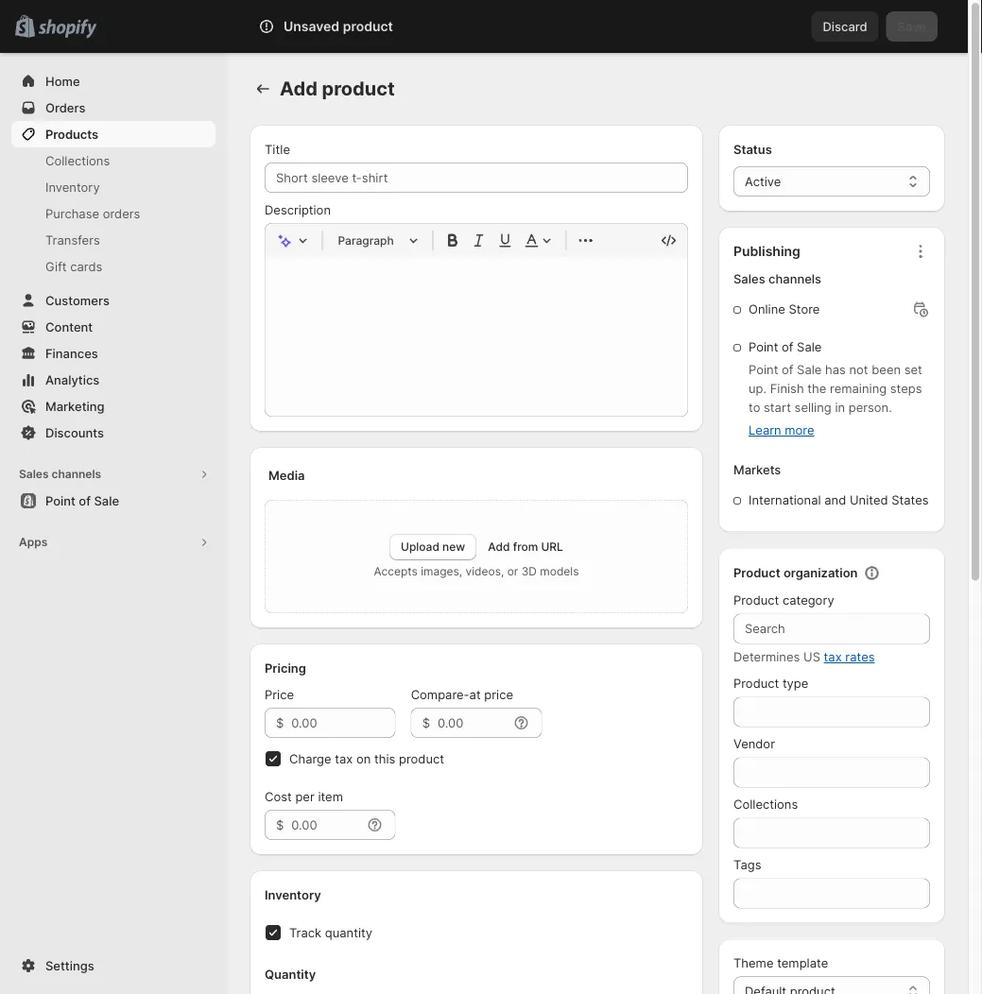 Task type: locate. For each thing, give the bounding box(es) containing it.
0 horizontal spatial add
[[280, 77, 318, 100]]

$ down compare-
[[422, 716, 430, 730]]

1 vertical spatial point of sale
[[45, 494, 119, 508]]

1 vertical spatial add
[[488, 540, 510, 554]]

0 horizontal spatial tax
[[335, 752, 353, 766]]

channels up store
[[769, 272, 822, 287]]

point of sale button
[[0, 488, 227, 514]]

discard button
[[812, 11, 879, 42]]

active
[[745, 174, 781, 189]]

$ down cost
[[276, 818, 284, 833]]

point
[[749, 340, 779, 355], [749, 363, 779, 377], [45, 494, 76, 508]]

product organization
[[734, 566, 858, 581]]

0 vertical spatial add
[[280, 77, 318, 100]]

quantity
[[265, 967, 316, 982]]

$ down price at the left bottom of the page
[[276, 716, 284, 730]]

item
[[318, 790, 343, 804]]

inventory
[[45, 180, 100, 194], [265, 888, 321, 903]]

save
[[898, 19, 927, 34]]

compare-
[[411, 687, 470, 702]]

tax
[[824, 650, 842, 665], [335, 752, 353, 766]]

0 vertical spatial tax
[[824, 650, 842, 665]]

sales channels down discounts
[[19, 468, 101, 481]]

2 vertical spatial of
[[79, 494, 91, 508]]

0 vertical spatial sales channels
[[734, 272, 822, 287]]

collections down products
[[45, 153, 110, 168]]

add left from
[[488, 540, 510, 554]]

1 vertical spatial sale
[[797, 363, 822, 377]]

accepts
[[374, 565, 418, 579]]

purchase
[[45, 206, 99, 221]]

1 horizontal spatial sales channels
[[734, 272, 822, 287]]

sales down discounts
[[19, 468, 49, 481]]

add down unsaved
[[280, 77, 318, 100]]

of up finish
[[782, 363, 794, 377]]

Collections text field
[[734, 818, 930, 849]]

states
[[892, 493, 929, 508]]

sales channels button
[[11, 461, 216, 488]]

point up up.
[[749, 363, 779, 377]]

models
[[540, 565, 579, 579]]

1 horizontal spatial channels
[[769, 272, 822, 287]]

1 vertical spatial sales
[[19, 468, 49, 481]]

point inside point of sale link
[[45, 494, 76, 508]]

online
[[749, 302, 786, 317]]

point of sale has not been set up. finish the remaining steps to start selling in person. learn more
[[749, 363, 923, 438]]

0 vertical spatial product
[[734, 566, 781, 581]]

$
[[276, 716, 284, 730], [422, 716, 430, 730], [276, 818, 284, 833]]

Product type text field
[[734, 697, 930, 728]]

to
[[749, 400, 761, 415]]

0 vertical spatial sale
[[797, 340, 822, 355]]

1 horizontal spatial tax
[[824, 650, 842, 665]]

point up apps
[[45, 494, 76, 508]]

this
[[374, 752, 396, 766]]

collections link
[[11, 148, 216, 174]]

charge
[[289, 752, 332, 766]]

finances link
[[11, 340, 216, 367]]

collections down vendor at the bottom
[[734, 798, 798, 812]]

steps
[[891, 382, 922, 396]]

$ for cost per item
[[276, 818, 284, 833]]

collections
[[45, 153, 110, 168], [734, 798, 798, 812]]

discounts link
[[11, 420, 216, 446]]

at
[[470, 687, 481, 702]]

cost per item
[[265, 790, 343, 804]]

0 vertical spatial point
[[749, 340, 779, 355]]

upload
[[401, 540, 440, 554]]

home link
[[11, 68, 216, 95]]

up.
[[749, 382, 767, 396]]

product right this on the left of the page
[[399, 752, 444, 766]]

1 vertical spatial collections
[[734, 798, 798, 812]]

1 vertical spatial inventory
[[265, 888, 321, 903]]

accepts images, videos, or 3d models
[[374, 565, 579, 579]]

channels down discounts
[[52, 468, 101, 481]]

of inside button
[[79, 494, 91, 508]]

paragraph
[[338, 234, 394, 247]]

on
[[356, 752, 371, 766]]

and
[[825, 493, 847, 508]]

or
[[507, 565, 518, 579]]

sales down publishing
[[734, 272, 766, 287]]

tax left 'on'
[[335, 752, 353, 766]]

point of sale down online store
[[749, 340, 822, 355]]

selling
[[795, 400, 832, 415]]

of
[[782, 340, 794, 355], [782, 363, 794, 377], [79, 494, 91, 508]]

customers
[[45, 293, 110, 308]]

0 vertical spatial of
[[782, 340, 794, 355]]

0 vertical spatial channels
[[769, 272, 822, 287]]

sales channels down publishing
[[734, 272, 822, 287]]

product
[[343, 18, 393, 35], [322, 77, 395, 100], [399, 752, 444, 766]]

sale inside point of sale has not been set up. finish the remaining steps to start selling in person. learn more
[[797, 363, 822, 377]]

gift cards link
[[11, 253, 216, 280]]

1 vertical spatial product
[[322, 77, 395, 100]]

1 vertical spatial of
[[782, 363, 794, 377]]

Title text field
[[265, 163, 688, 193]]

1 product from the top
[[734, 566, 781, 581]]

2 vertical spatial product
[[734, 677, 779, 691]]

product down "product organization"
[[734, 593, 779, 608]]

0 horizontal spatial channels
[[52, 468, 101, 481]]

tags
[[734, 858, 762, 873]]

markets
[[734, 463, 781, 478]]

pricing
[[265, 661, 306, 676]]

1 horizontal spatial point of sale
[[749, 340, 822, 355]]

product right unsaved
[[343, 18, 393, 35]]

sale up "the"
[[797, 363, 822, 377]]

point down online
[[749, 340, 779, 355]]

content
[[45, 320, 93, 334]]

finish
[[770, 382, 804, 396]]

purchase orders
[[45, 206, 140, 221]]

inventory link
[[11, 174, 216, 200]]

transfers link
[[11, 227, 216, 253]]

product for product organization
[[734, 566, 781, 581]]

store
[[789, 302, 820, 317]]

product down unsaved product
[[322, 77, 395, 100]]

1 vertical spatial point
[[749, 363, 779, 377]]

quantity
[[325, 926, 373, 940]]

1 vertical spatial sales channels
[[19, 468, 101, 481]]

Tags text field
[[734, 879, 930, 909]]

1 horizontal spatial sales
[[734, 272, 766, 287]]

Compare-at price text field
[[438, 708, 508, 739]]

0 horizontal spatial sales channels
[[19, 468, 101, 481]]

0 horizontal spatial sales
[[19, 468, 49, 481]]

2 vertical spatial sale
[[94, 494, 119, 508]]

2 vertical spatial point
[[45, 494, 76, 508]]

sale down store
[[797, 340, 822, 355]]

0 vertical spatial product
[[343, 18, 393, 35]]

price
[[265, 687, 294, 702]]

description
[[265, 202, 331, 217]]

channels
[[769, 272, 822, 287], [52, 468, 101, 481]]

apps button
[[11, 530, 216, 556]]

tax right us
[[824, 650, 842, 665]]

add from url button
[[488, 540, 563, 554]]

0 horizontal spatial point of sale
[[45, 494, 119, 508]]

1 horizontal spatial collections
[[734, 798, 798, 812]]

of inside point of sale has not been set up. finish the remaining steps to start selling in person. learn more
[[782, 363, 794, 377]]

of down 'sales channels' button
[[79, 494, 91, 508]]

images,
[[421, 565, 463, 579]]

1 horizontal spatial inventory
[[265, 888, 321, 903]]

sale down 'sales channels' button
[[94, 494, 119, 508]]

set
[[905, 363, 923, 377]]

publishing
[[734, 243, 801, 260]]

2 product from the top
[[734, 593, 779, 608]]

orders link
[[11, 95, 216, 121]]

1 vertical spatial channels
[[52, 468, 101, 481]]

1 vertical spatial product
[[734, 593, 779, 608]]

1 vertical spatial tax
[[335, 752, 353, 766]]

3 product from the top
[[734, 677, 779, 691]]

1 horizontal spatial add
[[488, 540, 510, 554]]

point of sale down 'sales channels' button
[[45, 494, 119, 508]]

inventory up the purchase
[[45, 180, 100, 194]]

per
[[295, 790, 315, 804]]

0 horizontal spatial collections
[[45, 153, 110, 168]]

inventory up track
[[265, 888, 321, 903]]

unsaved
[[284, 18, 340, 35]]

0 horizontal spatial inventory
[[45, 180, 100, 194]]

0 vertical spatial sales
[[734, 272, 766, 287]]

product up product category
[[734, 566, 781, 581]]

settings
[[45, 959, 94, 973]]

vendor
[[734, 737, 775, 752]]

of down online store
[[782, 340, 794, 355]]

0 vertical spatial inventory
[[45, 180, 100, 194]]

product for product category
[[734, 593, 779, 608]]

product down determines
[[734, 677, 779, 691]]



Task type: vqa. For each thing, say whether or not it's contained in the screenshot.
Settings
yes



Task type: describe. For each thing, give the bounding box(es) containing it.
gift cards
[[45, 259, 102, 274]]

media
[[269, 468, 305, 483]]

Product category text field
[[734, 614, 930, 644]]

compare-at price
[[411, 687, 513, 702]]

from
[[513, 540, 538, 554]]

customers link
[[11, 287, 216, 314]]

product type
[[734, 677, 809, 691]]

shopify image
[[38, 19, 97, 38]]

has
[[826, 363, 846, 377]]

content link
[[11, 314, 216, 340]]

international and united states
[[749, 493, 929, 508]]

type
[[783, 677, 809, 691]]

add for add product
[[280, 77, 318, 100]]

product category
[[734, 593, 835, 608]]

0 vertical spatial collections
[[45, 153, 110, 168]]

cost
[[265, 790, 292, 804]]

gift
[[45, 259, 67, 274]]

learn more link
[[749, 423, 815, 438]]

channels inside button
[[52, 468, 101, 481]]

person.
[[849, 400, 892, 415]]

learn
[[749, 423, 782, 438]]

product for product type
[[734, 677, 779, 691]]

sales channels inside button
[[19, 468, 101, 481]]

finances
[[45, 346, 98, 361]]

determines
[[734, 650, 800, 665]]

the
[[808, 382, 827, 396]]

add for add from url
[[488, 540, 510, 554]]

sales inside button
[[19, 468, 49, 481]]

point of sale inside button
[[45, 494, 119, 508]]

Cost per item text field
[[292, 810, 362, 841]]

us
[[804, 650, 821, 665]]

charge tax on this product
[[289, 752, 444, 766]]

theme
[[734, 956, 774, 971]]

2 vertical spatial product
[[399, 752, 444, 766]]

theme template
[[734, 956, 829, 971]]

discounts
[[45, 426, 104, 440]]

price
[[484, 687, 513, 702]]

settings link
[[11, 953, 216, 980]]

rates
[[846, 650, 875, 665]]

Price text field
[[292, 708, 396, 739]]

apps
[[19, 536, 48, 549]]

marketing link
[[11, 393, 216, 420]]

search button
[[227, 11, 775, 42]]

orders
[[45, 100, 86, 115]]

been
[[872, 363, 901, 377]]

$ for price
[[276, 716, 284, 730]]

cards
[[70, 259, 102, 274]]

transfers
[[45, 233, 100, 247]]

analytics
[[45, 373, 100, 387]]

template
[[777, 956, 829, 971]]

more
[[785, 423, 815, 438]]

in
[[835, 400, 845, 415]]

track quantity
[[289, 926, 373, 940]]

international
[[749, 493, 821, 508]]

status
[[734, 142, 772, 156]]

0 vertical spatial point of sale
[[749, 340, 822, 355]]

products
[[45, 127, 98, 141]]

not
[[850, 363, 869, 377]]

add product
[[280, 77, 395, 100]]

tax rates link
[[824, 650, 875, 665]]

sale inside button
[[94, 494, 119, 508]]

upload new button
[[390, 534, 477, 561]]

$ for compare-at price
[[422, 716, 430, 730]]

product for add product
[[322, 77, 395, 100]]

discard
[[823, 19, 868, 34]]

track
[[289, 926, 322, 940]]

point inside point of sale has not been set up. finish the remaining steps to start selling in person. learn more
[[749, 363, 779, 377]]

purchase orders link
[[11, 200, 216, 227]]

videos,
[[466, 565, 504, 579]]

Vendor text field
[[734, 758, 930, 788]]

product for unsaved product
[[343, 18, 393, 35]]

remaining
[[830, 382, 887, 396]]

analytics link
[[11, 367, 216, 393]]

paragraph button
[[330, 229, 425, 252]]

start
[[764, 400, 791, 415]]

3d
[[522, 565, 537, 579]]

online store
[[749, 302, 820, 317]]

home
[[45, 74, 80, 88]]

organization
[[784, 566, 858, 581]]

orders
[[103, 206, 140, 221]]

marketing
[[45, 399, 104, 414]]

products link
[[11, 121, 216, 148]]

category
[[783, 593, 835, 608]]

url
[[541, 540, 563, 554]]



